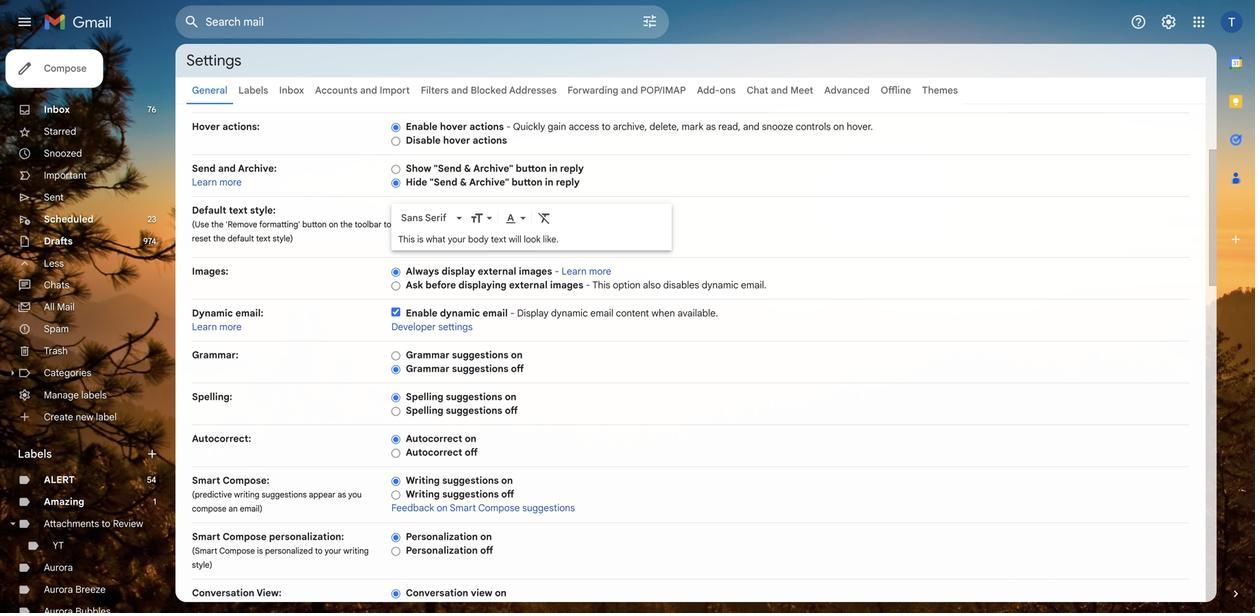 Task type: locate. For each thing, give the bounding box(es) containing it.
writing left personalization off option on the left
[[344, 552, 369, 562]]

suggestions for spelling suggestions off
[[446, 411, 503, 423]]

compose button
[[5, 49, 103, 88]]

in down gain
[[549, 169, 558, 181]]

advanced
[[825, 84, 870, 96]]

autocorrect off
[[406, 453, 478, 465]]

1 vertical spatial button
[[512, 182, 543, 194]]

hover
[[440, 127, 467, 139], [443, 141, 470, 153]]

create new label
[[44, 411, 117, 423]]

grammar suggestions off
[[406, 369, 524, 381]]

learn more link down dynamic
[[192, 327, 242, 339]]

suggestions for grammar suggestions on
[[452, 355, 509, 367]]

compose
[[192, 510, 227, 520]]

smart inside smart compose personalization: (smart compose is personalized to your writing style)
[[192, 537, 220, 549]]

0 vertical spatial your
[[448, 240, 466, 251]]

0 vertical spatial aurora
[[44, 562, 73, 574]]

1 vertical spatial archive"
[[469, 182, 509, 194]]

1 vertical spatial inbox link
[[44, 104, 70, 116]]

read,
[[719, 127, 741, 139]]

autocorrect down autocorrect on
[[406, 453, 463, 465]]

1 vertical spatial enable
[[406, 313, 438, 325]]

"send right show on the left top
[[434, 169, 462, 181]]

writing right writing suggestions on option
[[406, 481, 440, 493]]

hover for enable
[[440, 127, 467, 139]]

1 horizontal spatial inbox link
[[279, 84, 304, 96]]

1 horizontal spatial this
[[593, 285, 611, 297]]

0 vertical spatial reply
[[560, 169, 584, 181]]

offline link
[[881, 84, 912, 96]]

Writing suggestions off radio
[[392, 496, 400, 506]]

0 horizontal spatial text
[[229, 211, 248, 223]]

sans serif
[[401, 218, 447, 230]]

1 vertical spatial "send
[[430, 182, 458, 194]]

labels link
[[239, 84, 268, 96]]

learn down dynamic
[[192, 327, 217, 339]]

Spelling suggestions on radio
[[392, 399, 400, 409]]

2 aurora from the top
[[44, 584, 73, 596]]

learn more link down general
[[192, 99, 242, 111]]

off down spelling suggestions on
[[505, 411, 518, 423]]

attachments to review
[[44, 518, 143, 530]]

Personalization off radio
[[392, 552, 400, 563]]

smart for smart compose:
[[192, 481, 220, 493]]

smart up (smart
[[192, 537, 220, 549]]

enable
[[406, 127, 438, 139], [406, 313, 438, 325]]

on down feedback on smart compose suggestions at the left bottom of the page
[[480, 537, 492, 549]]

and left import
[[360, 84, 377, 96]]

0 vertical spatial writing
[[406, 481, 440, 493]]

0 vertical spatial autocorrect
[[406, 439, 463, 451]]

reply down the access
[[560, 169, 584, 181]]

1 horizontal spatial style)
[[273, 240, 293, 250]]

conversation for conversation view:
[[192, 593, 255, 605]]

inbox right labels link
[[279, 84, 304, 96]]

compose inside button
[[44, 62, 87, 74]]

enable up "disable"
[[406, 127, 438, 139]]

reply
[[560, 169, 584, 181], [556, 182, 580, 194]]

more down archive:
[[220, 182, 242, 194]]

1 vertical spatial inbox
[[44, 104, 70, 116]]

inbox up starred
[[44, 104, 70, 116]]

archive" for hide
[[469, 182, 509, 194]]

labels up alert 'link'
[[18, 447, 52, 461]]

on left "toolbar"
[[329, 226, 338, 236]]

inbox link right labels link
[[279, 84, 304, 96]]

1 vertical spatial aurora
[[44, 584, 73, 596]]

hover for disable
[[443, 141, 470, 153]]

in for hide "send & archive" button in reply
[[545, 182, 554, 194]]

text down "formatting'"
[[256, 240, 271, 250]]

0 vertical spatial inbox
[[279, 84, 304, 96]]

Ask before displaying external images radio
[[392, 287, 400, 297]]

displaying
[[459, 285, 507, 297]]

search mail image
[[180, 10, 204, 34]]

reply up formatting options toolbar
[[556, 182, 580, 194]]

(smart
[[192, 552, 217, 562]]

"send right hide
[[430, 182, 458, 194]]

and for archive:
[[218, 169, 236, 181]]

1 vertical spatial your
[[325, 552, 341, 562]]

and for blocked
[[451, 84, 468, 96]]

0 horizontal spatial writing
[[234, 496, 260, 506]]

grammar down developer settings link
[[406, 355, 450, 367]]

remove formatting ‪(⌘\)‬ image
[[538, 217, 551, 231]]

style:
[[250, 211, 276, 223]]

0 vertical spatial is
[[417, 240, 424, 251]]

hide
[[406, 182, 427, 194]]

0 horizontal spatial is
[[257, 552, 263, 562]]

manage labels
[[44, 389, 107, 401]]

style) down (smart
[[192, 566, 213, 576]]

2 personalization from the top
[[406, 551, 478, 563]]

0 vertical spatial &
[[464, 169, 471, 181]]

email
[[483, 313, 508, 325], [591, 313, 614, 325]]

dynamic left email.
[[702, 285, 739, 297]]

button inside default text style: (use the 'remove formatting' button on the toolbar to reset the default text style)
[[302, 226, 327, 236]]

1 vertical spatial is
[[257, 552, 263, 562]]

0 horizontal spatial your
[[325, 552, 341, 562]]

controls
[[796, 127, 831, 139]]

off for spelling suggestions on
[[505, 411, 518, 423]]

& up hide "send & archive" button in reply
[[464, 169, 471, 181]]

1 vertical spatial grammar
[[406, 369, 450, 381]]

(predictive
[[192, 496, 232, 506]]

email.
[[741, 285, 767, 297]]

inbox link up starred
[[44, 104, 70, 116]]

default
[[228, 240, 254, 250]]

2 horizontal spatial dynamic
[[702, 285, 739, 297]]

0 horizontal spatial email
[[483, 313, 508, 325]]

& for show
[[464, 169, 471, 181]]

0 vertical spatial style)
[[273, 240, 293, 250]]

your right 'what' at the left of page
[[448, 240, 466, 251]]

2 spelling from the top
[[406, 411, 444, 423]]

1 autocorrect from the top
[[406, 439, 463, 451]]

dynamic up settings
[[440, 313, 480, 325]]

writing inside smart compose personalization: (smart compose is personalized to your writing style)
[[344, 552, 369, 562]]

1 vertical spatial autocorrect
[[406, 453, 463, 465]]

before
[[426, 285, 456, 297]]

labels for labels heading
[[18, 447, 52, 461]]

learn down "send"
[[192, 182, 217, 194]]

to inside smart compose personalization: (smart compose is personalized to your writing style)
[[315, 552, 323, 562]]

archive:
[[238, 169, 277, 181]]

personalization for personalization off
[[406, 551, 478, 563]]

images up enable dynamic email - display dynamic email content when available. developer settings
[[550, 285, 584, 297]]

advanced link
[[825, 84, 870, 96]]

important
[[44, 169, 87, 181]]

trash link
[[44, 345, 68, 357]]

personalization up personalization off
[[406, 537, 478, 549]]

off down grammar suggestions on
[[511, 369, 524, 381]]

actions up disable hover actions
[[470, 127, 504, 139]]

this down sans
[[398, 240, 415, 251]]

labels inside navigation
[[18, 447, 52, 461]]

1 conversation from the left
[[192, 593, 255, 605]]

Reply all radio
[[392, 100, 400, 111]]

inbox link
[[279, 84, 304, 96], [44, 104, 70, 116]]

to right "toolbar"
[[384, 226, 391, 236]]

1 horizontal spatial text
[[256, 240, 271, 250]]

external
[[478, 272, 517, 284], [509, 285, 548, 297]]

1 vertical spatial spelling
[[406, 411, 444, 423]]

writing for writing suggestions off
[[406, 494, 440, 506]]

starred
[[44, 125, 76, 137]]

0 vertical spatial in
[[549, 169, 558, 181]]

mark
[[682, 127, 704, 139]]

is left personalized at left bottom
[[257, 552, 263, 562]]

0 vertical spatial hover
[[440, 127, 467, 139]]

autocorrect on
[[406, 439, 477, 451]]

learn down general
[[192, 99, 217, 111]]

aurora for aurora breeze
[[44, 584, 73, 596]]

Always display external images radio
[[392, 273, 400, 283]]

autocorrect for autocorrect on
[[406, 439, 463, 451]]

attachments to review link
[[44, 518, 143, 530]]

1 vertical spatial hover
[[443, 141, 470, 153]]

style) inside smart compose personalization: (smart compose is personalized to your writing style)
[[192, 566, 213, 576]]

as right mark
[[706, 127, 716, 139]]

sent
[[44, 191, 64, 203]]

1 vertical spatial smart
[[450, 508, 476, 520]]

Writing suggestions on radio
[[392, 482, 400, 493]]

an
[[229, 510, 238, 520]]

autocorrect up the autocorrect off
[[406, 439, 463, 451]]

to left the review
[[102, 518, 110, 530]]

addresses
[[509, 84, 557, 96]]

general link
[[192, 84, 228, 96]]

Show "Send & Archive" button in reply radio
[[392, 170, 400, 181]]

None checkbox
[[392, 314, 400, 323]]

reply for hide "send & archive" button in reply
[[556, 182, 580, 194]]

aurora for aurora link
[[44, 562, 73, 574]]

your down the personalization:
[[325, 552, 341, 562]]

text up 'remove
[[229, 211, 248, 223]]

archive"
[[473, 169, 514, 181], [469, 182, 509, 194]]

body
[[468, 240, 489, 251]]

more up ask before displaying external images - this option also disables dynamic email.
[[589, 272, 612, 284]]

hide "send & archive" button in reply
[[406, 182, 580, 194]]

Grammar suggestions on radio
[[392, 357, 400, 367]]

is left 'what' at the left of page
[[417, 240, 424, 251]]

dynamic down ask before displaying external images - this option also disables dynamic email.
[[551, 313, 588, 325]]

ask
[[406, 285, 423, 297]]

external down 'always display external images - learn more'
[[509, 285, 548, 297]]

aurora
[[44, 562, 73, 574], [44, 584, 73, 596]]

and inside send and archive: learn more
[[218, 169, 236, 181]]

0 vertical spatial grammar
[[406, 355, 450, 367]]

drafts link
[[44, 235, 73, 247]]

drafts
[[44, 235, 73, 247]]

grammar right grammar suggestions off option
[[406, 369, 450, 381]]

smart inside smart compose: (predictive writing suggestions appear as you compose an email)
[[192, 481, 220, 493]]

smart compose: (predictive writing suggestions appear as you compose an email)
[[192, 481, 362, 520]]

dynamic
[[192, 313, 233, 325]]

reset
[[192, 240, 211, 250]]

enable for enable hover actions
[[406, 127, 438, 139]]

show "send & archive" button in reply
[[406, 169, 584, 181]]

compose:
[[223, 481, 270, 493]]

email left content
[[591, 313, 614, 325]]

0 horizontal spatial style)
[[192, 566, 213, 576]]

suggestions inside smart compose: (predictive writing suggestions appear as you compose an email)
[[262, 496, 307, 506]]

0 horizontal spatial as
[[338, 496, 346, 506]]

gmail image
[[44, 8, 119, 36]]

suggestions
[[452, 355, 509, 367], [452, 369, 509, 381], [446, 397, 503, 409], [446, 411, 503, 423], [442, 481, 499, 493], [442, 494, 499, 506], [262, 496, 307, 506], [523, 508, 575, 520]]

compose down 'gmail' image
[[44, 62, 87, 74]]

974
[[143, 236, 156, 247]]

to inside "labels" navigation
[[102, 518, 110, 530]]

new
[[76, 411, 94, 423]]

tab list
[[1217, 44, 1256, 564]]

& for hide
[[460, 182, 467, 194]]

None search field
[[176, 5, 669, 38]]

categories link
[[44, 367, 91, 379]]

learn more link
[[192, 99, 242, 111], [192, 182, 242, 194], [562, 272, 612, 284], [192, 327, 242, 339]]

personalization for personalization on
[[406, 537, 478, 549]]

1 horizontal spatial email
[[591, 313, 614, 325]]

1 vertical spatial in
[[545, 182, 554, 194]]

spelling for spelling suggestions on
[[406, 397, 444, 409]]

0 vertical spatial enable
[[406, 127, 438, 139]]

1 vertical spatial labels
[[18, 447, 52, 461]]

0 vertical spatial "send
[[434, 169, 462, 181]]

sans serif option
[[398, 217, 454, 231]]

labels heading
[[18, 447, 145, 461]]

0 vertical spatial smart
[[192, 481, 220, 493]]

1 vertical spatial style)
[[192, 566, 213, 576]]

0 vertical spatial actions
[[470, 127, 504, 139]]

labels
[[239, 84, 268, 96], [18, 447, 52, 461]]

aurora down yt
[[44, 562, 73, 574]]

1 vertical spatial reply
[[556, 182, 580, 194]]

scheduled
[[44, 213, 94, 225]]

1 grammar from the top
[[406, 355, 450, 367]]

chat and meet
[[747, 84, 814, 96]]

button up hide "send & archive" button in reply
[[516, 169, 547, 181]]

available.
[[678, 313, 718, 325]]

accounts and import
[[315, 84, 410, 96]]

2 autocorrect from the top
[[406, 453, 463, 465]]

0 vertical spatial spelling
[[406, 397, 444, 409]]

images
[[519, 272, 552, 284], [550, 285, 584, 297]]

1 personalization from the top
[[406, 537, 478, 549]]

& down show "send & archive" button in reply at the top of page
[[460, 182, 467, 194]]

compose down writing suggestions off
[[478, 508, 520, 520]]

2 horizontal spatial text
[[491, 240, 507, 251]]

smart for smart compose personalization:
[[192, 537, 220, 549]]

0 vertical spatial archive"
[[473, 169, 514, 181]]

0 vertical spatial images
[[519, 272, 552, 284]]

writing down compose:
[[234, 496, 260, 506]]

as inside smart compose: (predictive writing suggestions appear as you compose an email)
[[338, 496, 346, 506]]

your inside smart compose personalization: (smart compose is personalized to your writing style)
[[325, 552, 341, 562]]

in up remove formatting ‪(⌘\)‬ 'icon'
[[545, 182, 554, 194]]

2 email from the left
[[591, 313, 614, 325]]

and right filters
[[451, 84, 468, 96]]

2 vertical spatial smart
[[192, 537, 220, 549]]

0 vertical spatial as
[[706, 127, 716, 139]]

formatting options toolbar
[[396, 211, 668, 236]]

2 conversation from the left
[[406, 593, 469, 605]]

archive" for show
[[473, 169, 514, 181]]

1 vertical spatial writing
[[344, 552, 369, 562]]

2 vertical spatial button
[[302, 226, 327, 236]]

archive" down show "send & archive" button in reply at the top of page
[[469, 182, 509, 194]]

learn more link down "send"
[[192, 182, 242, 194]]

reply
[[406, 99, 432, 111]]

1 vertical spatial actions
[[473, 141, 507, 153]]

grammar
[[406, 355, 450, 367], [406, 369, 450, 381]]

1 vertical spatial as
[[338, 496, 346, 506]]

1 horizontal spatial conversation
[[406, 593, 469, 605]]

starred link
[[44, 125, 76, 137]]

offline
[[881, 84, 912, 96]]

more down dynamic
[[220, 327, 242, 339]]

as left you
[[338, 496, 346, 506]]

smart compose personalization: (smart compose is personalized to your writing style)
[[192, 537, 369, 576]]

images down "look"
[[519, 272, 552, 284]]

off for grammar suggestions on
[[511, 369, 524, 381]]

2 grammar from the top
[[406, 369, 450, 381]]

1 enable from the top
[[406, 127, 438, 139]]

enable hover actions - quickly gain access to archive, delete, mark as read, and snooze controls on hover.
[[406, 127, 873, 139]]

learn more link up ask before displaying external images - this option also disables dynamic email.
[[562, 272, 612, 284]]

actions
[[470, 127, 504, 139], [473, 141, 507, 153]]

learn inside dynamic email: learn more
[[192, 327, 217, 339]]

create
[[44, 411, 73, 423]]

option
[[613, 285, 641, 297]]

conversation left view:
[[192, 593, 255, 605]]

0 vertical spatial labels
[[239, 84, 268, 96]]

0 horizontal spatial inbox
[[44, 104, 70, 116]]

spelling right spelling suggestions on option
[[406, 397, 444, 409]]

actions up show "send & archive" button in reply at the top of page
[[473, 141, 507, 153]]

scheduled link
[[44, 213, 94, 225]]

conversation right the conversation view on option
[[406, 593, 469, 605]]

archive" up hide "send & archive" button in reply
[[473, 169, 514, 181]]

support image
[[1131, 14, 1147, 30]]

grammar suggestions on
[[406, 355, 523, 367]]

hover up disable hover actions
[[440, 127, 467, 139]]

enable inside enable dynamic email - display dynamic email content when available. developer settings
[[406, 313, 438, 325]]

external up displaying
[[478, 272, 517, 284]]

0 horizontal spatial labels
[[18, 447, 52, 461]]

smart up (predictive
[[192, 481, 220, 493]]

1 spelling from the top
[[406, 397, 444, 409]]

1 writing from the top
[[406, 481, 440, 493]]

personalization down personalization on
[[406, 551, 478, 563]]

button
[[516, 169, 547, 181], [512, 182, 543, 194], [302, 226, 327, 236]]

0 vertical spatial external
[[478, 272, 517, 284]]

0 vertical spatial button
[[516, 169, 547, 181]]

0 vertical spatial personalization
[[406, 537, 478, 549]]

0 vertical spatial writing
[[234, 496, 260, 506]]

off up the feedback on smart compose suggestions link
[[501, 494, 514, 506]]

more inside send and archive: learn more
[[220, 182, 242, 194]]

Hide "Send & Archive" button in reply radio
[[392, 184, 400, 194]]

autocorrect for autocorrect off
[[406, 453, 463, 465]]

text left will
[[491, 240, 507, 251]]

- left the display
[[510, 313, 515, 325]]

1 vertical spatial &
[[460, 182, 467, 194]]

email down displaying
[[483, 313, 508, 325]]

and right chat
[[771, 84, 788, 96]]

and left pop/imap
[[621, 84, 638, 96]]

hover right "disable"
[[443, 141, 470, 153]]

1 horizontal spatial writing
[[344, 552, 369, 562]]

smart down writing suggestions off
[[450, 508, 476, 520]]

and for import
[[360, 84, 377, 96]]

conversation for conversation view on
[[406, 593, 469, 605]]

spelling:
[[192, 397, 232, 409]]

personalized
[[265, 552, 313, 562]]

2 enable from the top
[[406, 313, 438, 325]]

1 horizontal spatial labels
[[239, 84, 268, 96]]

0 horizontal spatial conversation
[[192, 593, 255, 605]]

1 aurora from the top
[[44, 562, 73, 574]]

1 email from the left
[[483, 313, 508, 325]]

1 vertical spatial writing
[[406, 494, 440, 506]]

aurora down aurora link
[[44, 584, 73, 596]]

1 horizontal spatial your
[[448, 240, 466, 251]]

on down spelling suggestions off
[[465, 439, 477, 451]]

Enable hover actions radio
[[392, 128, 400, 139]]

this left option
[[593, 285, 611, 297]]

2 writing from the top
[[406, 494, 440, 506]]

0 horizontal spatial inbox link
[[44, 104, 70, 116]]

manage
[[44, 389, 79, 401]]

0 vertical spatial this
[[398, 240, 415, 251]]

1 vertical spatial personalization
[[406, 551, 478, 563]]



Task type: vqa. For each thing, say whether or not it's contained in the screenshot.
Default text style: (Use the 'Remove formatting' button on the toolbar to reset the default text style) at the top left of the page
yes



Task type: describe. For each thing, give the bounding box(es) containing it.
writing suggestions off
[[406, 494, 514, 506]]

suggestions for spelling suggestions on
[[446, 397, 503, 409]]

email:
[[236, 313, 264, 325]]

hover
[[192, 127, 220, 139]]

settings
[[187, 51, 241, 70]]

pop/imap
[[641, 84, 686, 96]]

0 horizontal spatial this
[[398, 240, 415, 251]]

suggestions for writing suggestions on
[[442, 481, 499, 493]]

like.
[[543, 240, 559, 251]]

Grammar suggestions off radio
[[392, 371, 400, 381]]

actions:
[[223, 127, 260, 139]]

access
[[569, 127, 599, 139]]

alert link
[[44, 474, 75, 486]]

learn inside send and archive: learn more
[[192, 182, 217, 194]]

this is what your body text will look like.
[[398, 240, 559, 251]]

breeze
[[75, 584, 106, 596]]

more down general
[[220, 99, 242, 111]]

amazing
[[44, 496, 84, 508]]

- inside enable dynamic email - display dynamic email content when available. developer settings
[[510, 313, 515, 325]]

1 horizontal spatial dynamic
[[551, 313, 588, 325]]

inbox inside "labels" navigation
[[44, 104, 70, 116]]

dynamic email: learn more
[[192, 313, 264, 339]]

formatting'
[[259, 226, 300, 236]]

settings image
[[1161, 14, 1177, 30]]

all
[[44, 301, 55, 313]]

amazing link
[[44, 496, 84, 508]]

important link
[[44, 169, 87, 181]]

personalization on
[[406, 537, 492, 549]]

button for hide "send & archive" button in reply
[[512, 182, 543, 194]]

gain
[[548, 127, 566, 139]]

1 vertical spatial images
[[550, 285, 584, 297]]

writing suggestions on
[[406, 481, 513, 493]]

labels
[[81, 389, 107, 401]]

snoozed link
[[44, 147, 82, 159]]

compose right (smart
[[219, 552, 255, 562]]

personalization:
[[269, 537, 344, 549]]

feedback
[[392, 508, 434, 520]]

personalization off
[[406, 551, 493, 563]]

to right the access
[[602, 127, 611, 139]]

0 vertical spatial inbox link
[[279, 84, 304, 96]]

less button
[[0, 252, 165, 274]]

labels navigation
[[0, 44, 176, 613]]

on inside default text style: (use the 'remove formatting' button on the toolbar to reset the default text style)
[[329, 226, 338, 236]]

Search mail text field
[[206, 15, 603, 29]]

themes link
[[923, 84, 958, 96]]

actions for disable
[[473, 141, 507, 153]]

view:
[[257, 593, 282, 605]]

- left quickly
[[507, 127, 511, 139]]

will
[[509, 240, 522, 251]]

always
[[406, 272, 439, 284]]

learn up ask before displaying external images - this option also disables dynamic email.
[[562, 272, 587, 284]]

and right read,
[[743, 127, 760, 139]]

on up the feedback on smart compose suggestions link
[[501, 481, 513, 493]]

blocked
[[471, 84, 507, 96]]

spam link
[[44, 323, 69, 335]]

"send for hide
[[430, 182, 458, 194]]

email)
[[240, 510, 263, 520]]

mail
[[57, 301, 75, 313]]

spam
[[44, 323, 69, 335]]

toolbar
[[355, 226, 382, 236]]

1 vertical spatial this
[[593, 285, 611, 297]]

aurora breeze
[[44, 584, 106, 596]]

compose down email)
[[223, 537, 267, 549]]

images:
[[192, 272, 229, 284]]

on right "view"
[[495, 593, 507, 605]]

send and archive: learn more
[[192, 169, 277, 194]]

settings
[[438, 327, 473, 339]]

attachments
[[44, 518, 99, 530]]

grammar for grammar suggestions off
[[406, 369, 450, 381]]

forwarding
[[568, 84, 619, 96]]

trash
[[44, 345, 68, 357]]

- up ask before displaying external images - this option also disables dynamic email.
[[555, 272, 559, 284]]

and for meet
[[771, 84, 788, 96]]

less
[[44, 257, 64, 269]]

"send for show
[[434, 169, 462, 181]]

and for pop/imap
[[621, 84, 638, 96]]

autocorrect:
[[192, 439, 251, 451]]

grammar for grammar suggestions on
[[406, 355, 450, 367]]

Disable hover actions radio
[[392, 142, 400, 152]]

you
[[348, 496, 362, 506]]

on down the display
[[511, 355, 523, 367]]

snooze
[[762, 127, 794, 139]]

what
[[426, 240, 446, 251]]

Conversation view on radio
[[392, 595, 400, 605]]

off down personalization on
[[480, 551, 493, 563]]

- left option
[[586, 285, 591, 297]]

spelling for spelling suggestions off
[[406, 411, 444, 423]]

suggestions for writing suggestions off
[[442, 494, 499, 506]]

learn more
[[192, 99, 242, 111]]

reply all
[[406, 99, 446, 111]]

quickly
[[513, 127, 545, 139]]

1 horizontal spatial is
[[417, 240, 424, 251]]

0 horizontal spatial dynamic
[[440, 313, 480, 325]]

delete,
[[650, 127, 680, 139]]

the down default
[[211, 226, 224, 236]]

reply for show "send & archive" button in reply
[[560, 169, 584, 181]]

conversation view on
[[406, 593, 507, 605]]

developer
[[392, 327, 436, 339]]

enable for enable dynamic email
[[406, 313, 438, 325]]

add-ons
[[697, 84, 736, 96]]

the left "toolbar"
[[340, 226, 353, 236]]

aurora breeze link
[[44, 584, 106, 596]]

add-ons link
[[697, 84, 736, 96]]

display
[[442, 272, 476, 284]]

aurora link
[[44, 562, 73, 574]]

sent link
[[44, 191, 64, 203]]

chat
[[747, 84, 769, 96]]

add-
[[697, 84, 720, 96]]

categories
[[44, 367, 91, 379]]

76
[[147, 105, 156, 115]]

1 horizontal spatial as
[[706, 127, 716, 139]]

disable
[[406, 141, 441, 153]]

style) inside default text style: (use the 'remove formatting' button on the toolbar to reset the default text style)
[[273, 240, 293, 250]]

send
[[192, 169, 216, 181]]

suggestions for grammar suggestions off
[[452, 369, 509, 381]]

hover.
[[847, 127, 873, 139]]

1 vertical spatial external
[[509, 285, 548, 297]]

writing inside smart compose: (predictive writing suggestions appear as you compose an email)
[[234, 496, 260, 506]]

the right reset
[[213, 240, 226, 250]]

forwarding and pop/imap link
[[568, 84, 686, 96]]

yt link
[[53, 540, 64, 552]]

advanced search options image
[[636, 8, 664, 35]]

button for show "send & archive" button in reply
[[516, 169, 547, 181]]

54
[[147, 475, 156, 485]]

default text style: (use the 'remove formatting' button on the toolbar to reset the default text style)
[[192, 211, 391, 250]]

Spelling suggestions off radio
[[392, 412, 400, 423]]

more inside dynamic email: learn more
[[220, 327, 242, 339]]

Autocorrect off radio
[[392, 454, 400, 464]]

to inside default text style: (use the 'remove formatting' button on the toolbar to reset the default text style)
[[384, 226, 391, 236]]

Autocorrect on radio
[[392, 440, 400, 451]]

in for show "send & archive" button in reply
[[549, 169, 558, 181]]

chats link
[[44, 279, 70, 291]]

is inside smart compose personalization: (smart compose is personalized to your writing style)
[[257, 552, 263, 562]]

on up spelling suggestions off
[[505, 397, 517, 409]]

actions for enable
[[470, 127, 504, 139]]

main menu image
[[16, 14, 33, 30]]

on left hover.
[[834, 127, 845, 139]]

enable dynamic email - display dynamic email content when available. developer settings
[[392, 313, 718, 339]]

chats
[[44, 279, 70, 291]]

labels for labels link
[[239, 84, 268, 96]]

look
[[524, 240, 541, 251]]

on down writing suggestions off
[[437, 508, 448, 520]]

accounts
[[315, 84, 358, 96]]

review
[[113, 518, 143, 530]]

off up writing suggestions on
[[465, 453, 478, 465]]

chat and meet link
[[747, 84, 814, 96]]

forwarding and pop/imap
[[568, 84, 686, 96]]

1 horizontal spatial inbox
[[279, 84, 304, 96]]

content
[[616, 313, 649, 325]]

writing for writing suggestions on
[[406, 481, 440, 493]]

off for writing suggestions on
[[501, 494, 514, 506]]

Personalization on radio
[[392, 539, 400, 549]]

spelling suggestions on
[[406, 397, 517, 409]]



